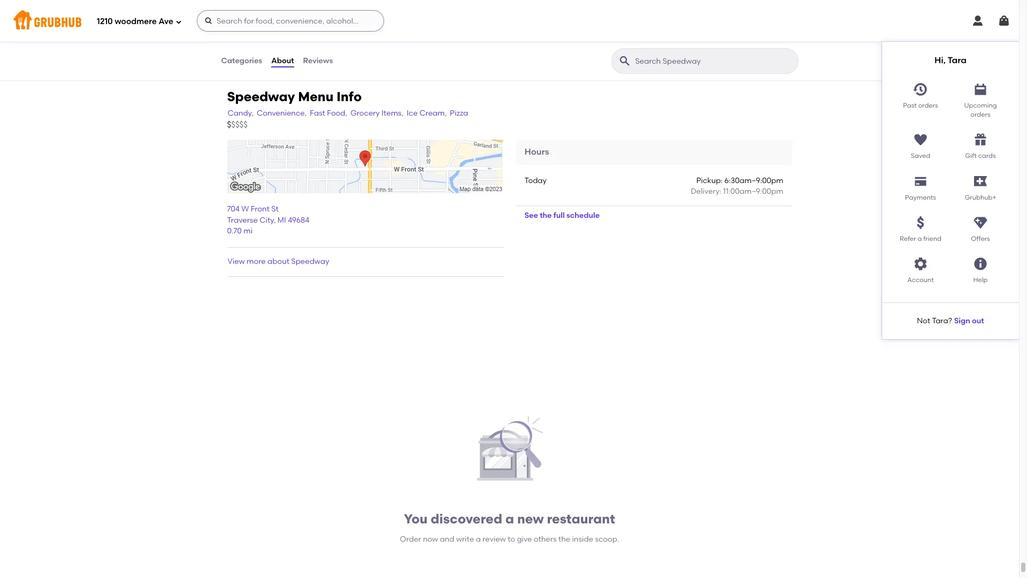 Task type: locate. For each thing, give the bounding box(es) containing it.
gift cards
[[966, 152, 997, 160]]

the
[[540, 211, 552, 220], [559, 535, 571, 544]]

now
[[423, 535, 438, 544]]

49684
[[288, 216, 310, 225]]

offers
[[972, 235, 991, 243]]

about
[[268, 257, 290, 266]]

order
[[400, 535, 421, 544]]

svg image inside "gift cards" link
[[974, 132, 989, 147]]

11:00am–9:00pm
[[724, 187, 784, 196]]

speedway up candy, at left top
[[227, 89, 295, 104]]

pickup:
[[697, 176, 723, 185]]

704
[[227, 205, 240, 214]]

speedway menu info
[[227, 89, 362, 104]]

more
[[247, 257, 266, 266]]

pizza button
[[450, 108, 469, 120]]

grubhub+
[[965, 194, 997, 201]]

review
[[483, 535, 506, 544]]

svg image
[[998, 14, 1011, 27], [914, 82, 929, 97]]

hours
[[525, 147, 550, 157]]

not tara ? sign out
[[918, 316, 985, 325]]

1 vertical spatial the
[[559, 535, 571, 544]]

orders right past
[[919, 101, 939, 109]]

svg image inside payments link
[[914, 174, 929, 189]]

1 horizontal spatial a
[[506, 511, 514, 527]]

0 horizontal spatial the
[[540, 211, 552, 220]]

front
[[251, 205, 270, 214]]

reviews button
[[303, 42, 334, 80]]

1 horizontal spatial svg image
[[998, 14, 1011, 27]]

tara right not
[[933, 316, 949, 325]]

account link
[[891, 252, 951, 285]]

1 vertical spatial tara
[[933, 316, 949, 325]]

give
[[517, 535, 532, 544]]

2 horizontal spatial a
[[918, 235, 923, 243]]

a inside button
[[918, 235, 923, 243]]

the left full
[[540, 211, 552, 220]]

svg image inside account link
[[914, 257, 929, 272]]

fast
[[310, 109, 325, 118]]

2 vertical spatial a
[[476, 535, 481, 544]]

sign out button
[[955, 312, 985, 331]]

about
[[272, 56, 294, 65]]

items,
[[382, 109, 404, 118]]

svg image
[[972, 14, 985, 27], [204, 17, 213, 25], [176, 18, 182, 25], [974, 82, 989, 97], [914, 132, 929, 147], [974, 132, 989, 147], [914, 174, 929, 189], [914, 215, 929, 230], [974, 215, 989, 230], [914, 257, 929, 272], [974, 257, 989, 272]]

out
[[973, 316, 985, 325]]

tara
[[948, 55, 967, 65], [933, 316, 949, 325]]

candy, convenience, fast food, grocery items, ice cream, pizza
[[228, 109, 469, 118]]

704 w front st traverse city , mi 49684 0.70 mi
[[227, 205, 310, 235]]

cards
[[979, 152, 997, 160]]

0 vertical spatial tara
[[948, 55, 967, 65]]

orders for upcoming orders
[[971, 111, 991, 118]]

grubhub plus flag logo image
[[975, 176, 988, 186]]

not
[[918, 316, 931, 325]]

0.70
[[227, 226, 242, 235]]

gift
[[966, 152, 977, 160]]

orders for past orders
[[919, 101, 939, 109]]

orders inside upcoming orders
[[971, 111, 991, 118]]

orders down upcoming
[[971, 111, 991, 118]]

speedway right the "about"
[[291, 257, 330, 266]]

and
[[440, 535, 455, 544]]

svg image inside the help button
[[974, 257, 989, 272]]

a right refer
[[918, 235, 923, 243]]

refer a friend
[[901, 235, 942, 243]]

svg image inside upcoming orders link
[[974, 82, 989, 97]]

0 vertical spatial speedway
[[227, 89, 295, 104]]

scoop.
[[596, 535, 620, 544]]

sign
[[955, 316, 971, 325]]

a
[[918, 235, 923, 243], [506, 511, 514, 527], [476, 535, 481, 544]]

svg image inside offers "link"
[[974, 215, 989, 230]]

svg image for saved
[[914, 132, 929, 147]]

the left inside
[[559, 535, 571, 544]]

tara right hi,
[[948, 55, 967, 65]]

restaurant
[[547, 511, 616, 527]]

1 horizontal spatial the
[[559, 535, 571, 544]]

svg image inside past orders 'link'
[[914, 82, 929, 97]]

payments
[[906, 194, 937, 201]]

svg image inside refer a friend button
[[914, 215, 929, 230]]

help
[[974, 277, 989, 284]]

svg image for gift cards
[[974, 132, 989, 147]]

w
[[242, 205, 249, 214]]

schedule
[[567, 211, 600, 220]]

orders
[[919, 101, 939, 109], [971, 111, 991, 118]]

0 horizontal spatial svg image
[[914, 82, 929, 97]]

pickup: 6:30am–9:00pm delivery: 11:00am–9:00pm
[[691, 176, 784, 196]]

1 vertical spatial speedway
[[291, 257, 330, 266]]

upcoming orders
[[965, 101, 998, 118]]

woodmere
[[115, 16, 157, 26]]

categories
[[221, 56, 262, 65]]

grubhub image
[[475, 414, 545, 485]]

a right write
[[476, 535, 481, 544]]

1 vertical spatial svg image
[[914, 82, 929, 97]]

svg image inside saved link
[[914, 132, 929, 147]]

others
[[534, 535, 557, 544]]

orders inside 'link'
[[919, 101, 939, 109]]

1 vertical spatial orders
[[971, 111, 991, 118]]

inside
[[573, 535, 594, 544]]

see
[[525, 211, 538, 220]]

about button
[[271, 42, 295, 80]]

0 vertical spatial orders
[[919, 101, 939, 109]]

offers link
[[951, 211, 1011, 244]]

svg image for refer a friend
[[914, 215, 929, 230]]

ave
[[159, 16, 173, 26]]

a up "order now and write a review to give others the inside scoop."
[[506, 511, 514, 527]]

1 horizontal spatial orders
[[971, 111, 991, 118]]

delivery:
[[691, 187, 722, 196]]

0 vertical spatial a
[[918, 235, 923, 243]]

1210 woodmere ave
[[97, 16, 173, 26]]

0 vertical spatial the
[[540, 211, 552, 220]]

tara for not
[[933, 316, 949, 325]]

magnifying glass icon image
[[619, 55, 631, 67]]

0 horizontal spatial orders
[[919, 101, 939, 109]]

speedway
[[227, 89, 295, 104], [291, 257, 330, 266]]



Task type: vqa. For each thing, say whether or not it's contained in the screenshot.
"Custom tip"
no



Task type: describe. For each thing, give the bounding box(es) containing it.
st
[[272, 205, 279, 214]]

view more about speedway
[[228, 257, 330, 266]]

svg image for payments
[[914, 174, 929, 189]]

candy, button
[[227, 108, 254, 120]]

today
[[525, 176, 547, 185]]

pizza
[[450, 109, 469, 118]]

$$$$$
[[227, 120, 248, 130]]

saved link
[[891, 128, 951, 161]]

convenience, button
[[256, 108, 307, 120]]

tara for hi,
[[948, 55, 967, 65]]

refer a friend button
[[891, 211, 951, 244]]

write
[[456, 535, 474, 544]]

,
[[274, 216, 276, 225]]

hi,
[[935, 55, 946, 65]]

1 vertical spatial a
[[506, 511, 514, 527]]

full
[[554, 211, 565, 220]]

friend
[[924, 235, 942, 243]]

1210
[[97, 16, 113, 26]]

ice
[[407, 109, 418, 118]]

the inside see the full schedule button
[[540, 211, 552, 220]]

food,
[[327, 109, 348, 118]]

$
[[227, 120, 231, 130]]

upcoming
[[965, 101, 998, 109]]

cream,
[[420, 109, 447, 118]]

new
[[518, 511, 544, 527]]

view
[[228, 257, 245, 266]]

candy,
[[228, 109, 254, 118]]

reviews
[[303, 56, 333, 65]]

city
[[260, 216, 274, 225]]

fast food, button
[[310, 108, 348, 120]]

see the full schedule
[[525, 211, 600, 220]]

hi, tara
[[935, 55, 967, 65]]

past orders
[[904, 101, 939, 109]]

saved
[[912, 152, 931, 160]]

Search Speedway search field
[[635, 56, 795, 66]]

gift cards link
[[951, 128, 1011, 161]]

0 vertical spatial svg image
[[998, 14, 1011, 27]]

past
[[904, 101, 917, 109]]

mi
[[244, 226, 253, 235]]

account
[[908, 277, 935, 284]]

you discovered a new restaurant
[[404, 511, 616, 527]]

refer
[[901, 235, 917, 243]]

grocery items, button
[[350, 108, 404, 120]]

svg image for account
[[914, 257, 929, 272]]

order now and write a review to give others the inside scoop.
[[400, 535, 620, 544]]

svg image for offers
[[974, 215, 989, 230]]

svg image for upcoming orders
[[974, 82, 989, 97]]

Search for food, convenience, alcohol... search field
[[197, 10, 384, 32]]

ice cream, button
[[406, 108, 448, 120]]

past orders link
[[891, 77, 951, 120]]

to
[[508, 535, 516, 544]]

info
[[337, 89, 362, 104]]

help button
[[951, 252, 1011, 285]]

traverse
[[227, 216, 258, 225]]

grocery
[[351, 109, 380, 118]]

?
[[949, 316, 953, 325]]

0 horizontal spatial a
[[476, 535, 481, 544]]

you
[[404, 511, 428, 527]]

categories button
[[221, 42, 263, 80]]

payments link
[[891, 170, 951, 202]]

grubhub+ button
[[951, 170, 1011, 202]]

main navigation navigation
[[0, 0, 1020, 339]]

convenience,
[[257, 109, 307, 118]]

6:30am–9:00pm
[[725, 176, 784, 185]]

svg image for help
[[974, 257, 989, 272]]

upcoming orders link
[[951, 77, 1011, 120]]

see the full schedule button
[[516, 206, 609, 225]]



